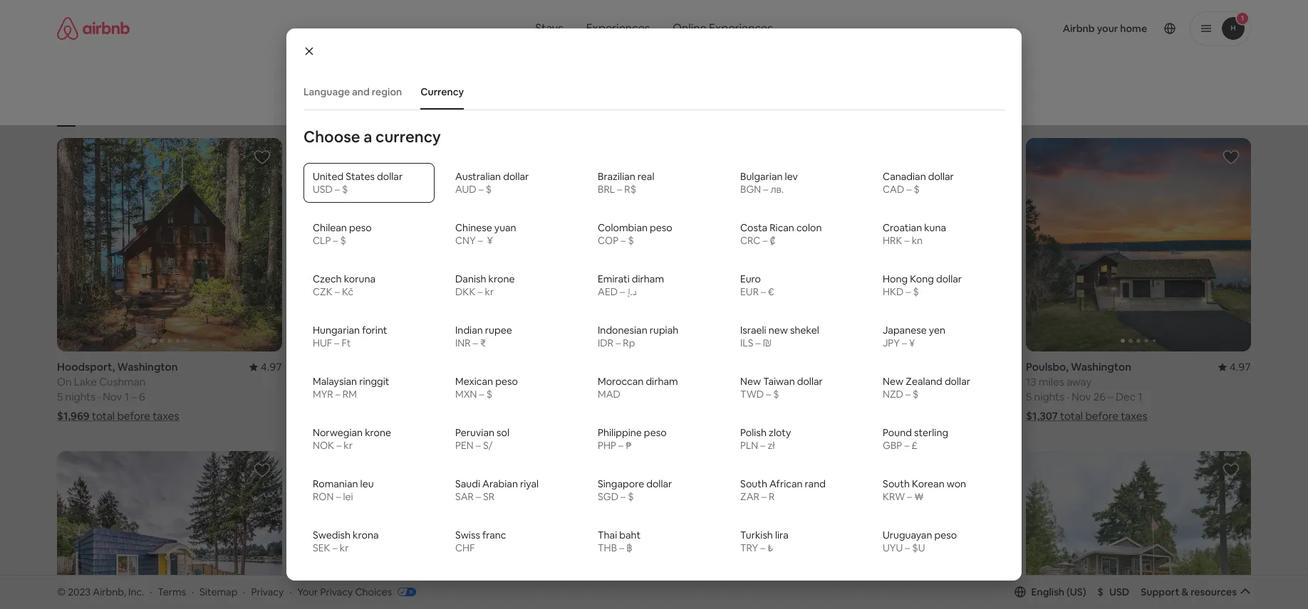 Task type: describe. For each thing, give the bounding box(es) containing it.
near wheeler lake 5 nights · jan 6 – 11
[[299, 376, 392, 404]]

– inside "new taiwan dollar twd – $"
[[766, 388, 771, 401]]

add to wishlist: shelton, washington image
[[1223, 463, 1240, 480]]

poulsbo,
[[1026, 361, 1069, 374]]

miles
[[1039, 376, 1064, 389]]

terms · sitemap · privacy
[[158, 586, 284, 599]]

– inside near wheeler lake 5 nights · jan 6 – 11
[[373, 391, 379, 404]]

– inside indonesian rupiah idr – rp
[[616, 337, 621, 350]]

yen
[[929, 324, 946, 337]]

on for on lake desire
[[784, 376, 799, 389]]

(us)
[[1067, 586, 1086, 599]]

design
[[666, 105, 694, 117]]

₱
[[626, 440, 632, 453]]

peso for mexican peso mxn – $
[[495, 376, 518, 388]]

₹
[[480, 337, 486, 350]]

bulgarian
[[740, 170, 783, 183]]

hoodsport, washington on lake cushman 5 nights · nov 1 – 6 $1,969 total before taxes
[[57, 361, 179, 423]]

lake inside 'hoodsport, washington on lake cushman 5 nights · nov 1 – 6 $1,969 total before taxes'
[[74, 376, 97, 389]]

idr
[[598, 337, 614, 350]]

singapore dollar sgd – $
[[598, 478, 672, 504]]

5 for on lake cushman
[[57, 391, 63, 404]]

mad
[[598, 388, 621, 401]]

hkd
[[883, 286, 904, 299]]

privacy inside 'link'
[[320, 586, 353, 599]]

choose a currency
[[304, 127, 441, 147]]

– inside hong kong dollar hkd – $
[[906, 286, 911, 299]]

choose a language and currency element
[[295, 74, 1013, 579]]

$ right (us)
[[1098, 586, 1104, 599]]

stays button
[[524, 14, 575, 43]]

display total before taxes switch
[[1214, 91, 1239, 108]]

indian rupee inr – ₹
[[455, 324, 512, 350]]

₺
[[768, 542, 774, 555]]

nzd
[[883, 388, 904, 401]]

uruguayan peso uyu – $u
[[883, 529, 957, 555]]

clp
[[313, 234, 331, 247]]

sitemap link
[[200, 586, 238, 599]]

swedish
[[313, 529, 351, 542]]

rm
[[343, 388, 357, 401]]

– inside thai baht thb – ฿
[[619, 542, 624, 555]]

israeli
[[740, 324, 766, 337]]

nov inside on summit lake nov 1 – 6
[[587, 391, 607, 404]]

¥
[[909, 337, 915, 350]]

– inside costa rican colon crc – ₡
[[763, 234, 768, 247]]

$u
[[912, 542, 925, 555]]

currency
[[376, 127, 441, 147]]

– inside the norwegian krone nok – kr
[[336, 440, 341, 453]]

– inside "united states dollar usd – $"
[[335, 183, 340, 196]]

peruvian sol pen – s/
[[455, 427, 510, 453]]

on lake desire
[[784, 376, 857, 389]]

chilean
[[313, 222, 347, 234]]

· right terms
[[192, 586, 194, 599]]

lei
[[343, 491, 353, 504]]

ils
[[740, 337, 754, 350]]

nights for on
[[65, 391, 96, 404]]

and
[[352, 86, 370, 98]]

mexican peso mxn – $
[[455, 376, 518, 401]]

summit
[[559, 376, 596, 389]]

english
[[1032, 586, 1065, 599]]

lake inside near wheeler lake 5 nights · jan 6 – 11
[[369, 376, 392, 389]]

shekel
[[790, 324, 819, 337]]

11
[[381, 391, 390, 404]]

– inside singapore dollar sgd – $
[[621, 491, 626, 504]]

desire
[[826, 376, 857, 389]]

jan
[[345, 391, 363, 404]]

add to wishlist: hoodsport, washington image
[[254, 149, 271, 166]]

r$
[[624, 183, 636, 196]]

– inside bulgarian lev bgn – лв.
[[763, 183, 768, 196]]

croatian
[[883, 222, 922, 234]]

dollar inside hong kong dollar hkd – $
[[936, 273, 962, 286]]

on inside 'hoodsport, washington on lake cushman 5 nights · nov 1 – 6 $1,969 total before taxes'
[[57, 376, 72, 389]]

colon
[[797, 222, 822, 234]]

nights inside near wheeler lake 5 nights · jan 6 – 11
[[308, 391, 338, 404]]

– inside australian dollar aud – $
[[479, 183, 484, 196]]

Where field
[[375, 81, 561, 93]]

languages dialog
[[286, 29, 1022, 581]]

kr for sek – kr
[[340, 542, 349, 555]]

6 inside on summit lake nov 1 – 6
[[624, 391, 630, 404]]

dollar inside "new taiwan dollar twd – $"
[[797, 376, 823, 388]]

$ inside australian dollar aud – $
[[486, 183, 492, 196]]

uyu
[[883, 542, 903, 555]]

czk
[[313, 286, 333, 299]]

parks
[[758, 105, 780, 117]]

region
[[372, 86, 402, 98]]

kr for dkk – kr
[[485, 286, 494, 299]]

uruguayan
[[883, 529, 932, 542]]

– inside chinese yuan cny – ￥
[[478, 234, 483, 247]]

– inside turkish lira try – ₺
[[761, 542, 766, 555]]

dollar inside "united states dollar usd – $"
[[377, 170, 403, 183]]

nov for total
[[103, 391, 122, 404]]

· inside near wheeler lake 5 nights · jan 6 – 11
[[340, 391, 343, 404]]

washington for on lake cushman
[[117, 361, 178, 374]]

– inside the polish zloty pln – zł
[[761, 440, 766, 453]]

dollar inside singapore dollar sgd – $
[[646, 478, 672, 491]]

– inside the malaysian ringgit myr – rm
[[335, 388, 340, 401]]

swedish krona sek – kr
[[313, 529, 379, 555]]

peso for philippine peso php – ₱
[[644, 427, 667, 440]]

saudi
[[455, 478, 480, 491]]

– inside south african rand zar – r
[[762, 491, 767, 504]]

rican
[[770, 222, 794, 234]]

1 inside on summit lake nov 1 – 6
[[609, 391, 614, 404]]

english (us) button
[[1014, 586, 1086, 599]]

emirati
[[598, 273, 630, 286]]

lake inside on summit lake nov 1 – 6
[[599, 376, 622, 389]]

myr
[[313, 388, 333, 401]]

won
[[947, 478, 966, 491]]

new for nzd
[[883, 376, 904, 388]]

ft
[[342, 337, 351, 350]]

$1,969
[[57, 410, 90, 423]]

₪
[[763, 337, 772, 350]]

wheeler
[[325, 376, 367, 389]]

– inside czech koruna czk – kč
[[335, 286, 340, 299]]

kn
[[912, 234, 923, 247]]

dollar inside australian dollar aud – $
[[503, 170, 529, 183]]

cushman
[[99, 376, 146, 389]]

cad
[[883, 183, 905, 196]]

– inside peruvian sol pen – s/
[[476, 440, 481, 453]]

– inside "brazilian real brl – r$"
[[617, 183, 622, 196]]

1 privacy from the left
[[251, 586, 284, 599]]

dollar inside canadian dollar cad – $
[[928, 170, 954, 183]]

krone for danish krone dkk – kr
[[489, 273, 515, 286]]

airbnb,
[[93, 586, 126, 599]]

language and region
[[304, 86, 402, 98]]

cities
[[353, 105, 374, 117]]

norwegian krone nok – kr
[[313, 427, 391, 453]]

kuna
[[924, 222, 946, 234]]

croatian kuna hrk – kn
[[883, 222, 946, 247]]

tiny
[[803, 105, 820, 117]]

sr
[[483, 491, 495, 504]]

5 for 13 miles away
[[1026, 391, 1032, 404]]

online experiences
[[673, 21, 773, 36]]

· left privacy link
[[243, 586, 246, 599]]

– inside chilean peso clp – $
[[333, 234, 338, 247]]

costa
[[740, 222, 768, 234]]

1 horizontal spatial usd
[[1109, 586, 1130, 599]]

pound
[[883, 427, 912, 440]]

south for krw
[[883, 478, 910, 491]]

add to wishlist: leavenworth, washington image
[[738, 463, 755, 480]]

– inside croatian kuna hrk – kn
[[905, 234, 910, 247]]

taxes inside 'hoodsport, washington on lake cushman 5 nights · nov 1 – 6 $1,969 total before taxes'
[[153, 410, 179, 423]]

– inside 'hoodsport, washington on lake cushman 5 nights · nov 1 – 6 $1,969 total before taxes'
[[131, 391, 137, 404]]

£
[[912, 440, 918, 453]]

– inside colombian peso cop – $
[[621, 234, 626, 247]]

sitemap
[[200, 586, 238, 599]]

– inside israeli new shekel ils – ₪
[[756, 337, 761, 350]]

1 inside poulsbo, washington 13 miles away 5 nights · nov 26 – dec 1 $1,307 total before taxes
[[1138, 391, 1143, 404]]

canadian
[[883, 170, 926, 183]]

huf
[[313, 337, 332, 350]]

kč
[[342, 286, 354, 299]]

6 inside near wheeler lake 5 nights · jan 6 – 11
[[365, 391, 371, 404]]

pen
[[455, 440, 474, 453]]

total inside 'hoodsport, washington on lake cushman 5 nights · nov 1 – 6 $1,969 total before taxes'
[[92, 410, 115, 423]]

taiwan
[[763, 376, 795, 388]]

· inside poulsbo, washington 13 miles away 5 nights · nov 26 – dec 1 $1,307 total before taxes
[[1067, 391, 1070, 404]]

experiences inside button
[[586, 21, 650, 36]]

a
[[364, 127, 372, 147]]

$ inside "new taiwan dollar twd – $"
[[773, 388, 779, 401]]

– inside swedish krona sek – kr
[[333, 542, 338, 555]]

away
[[1067, 376, 1092, 389]]

peso for colombian peso cop – $
[[650, 222, 673, 234]]

– inside 'mexican peso mxn – $'
[[479, 388, 484, 401]]

© 2023 airbnb, inc. ·
[[57, 586, 152, 599]]

pound sterling gbp – £
[[883, 427, 948, 453]]

korean
[[912, 478, 945, 491]]

php
[[598, 440, 616, 453]]

yuan
[[494, 222, 516, 234]]

· inside 'hoodsport, washington on lake cushman 5 nights · nov 1 – 6 $1,969 total before taxes'
[[98, 391, 100, 404]]

5 inside near wheeler lake 5 nights · jan 6 – 11
[[299, 391, 305, 404]]

ron
[[313, 491, 334, 504]]



Task type: locate. For each thing, give the bounding box(es) containing it.
peso inside uruguayan peso uyu – $u
[[935, 529, 957, 542]]

– left '₩'
[[907, 491, 912, 504]]

2 vertical spatial kr
[[340, 542, 349, 555]]

– right the dkk
[[478, 286, 483, 299]]

nights
[[65, 391, 96, 404], [308, 391, 338, 404], [1034, 391, 1065, 404]]

privacy right your
[[320, 586, 353, 599]]

– inside indian rupee inr – ₹
[[473, 337, 478, 350]]

tab list inside choose a language and currency element
[[296, 74, 1005, 110]]

5 down 13 on the right of page
[[1026, 391, 1032, 404]]

dirham right the moroccan
[[646, 376, 678, 388]]

– right mxn
[[479, 388, 484, 401]]

1 washington from the left
[[117, 361, 178, 374]]

national
[[723, 105, 756, 117]]

1 down the moroccan
[[609, 391, 614, 404]]

south left r at the right bottom of page
[[740, 478, 767, 491]]

sol
[[497, 427, 510, 440]]

3 1 from the left
[[1138, 391, 1143, 404]]

– left sr
[[476, 491, 481, 504]]

resources
[[1191, 586, 1237, 599]]

1 horizontal spatial 4.97 out of 5 average rating image
[[1218, 361, 1251, 374]]

– inside philippine peso php – ₱
[[619, 440, 624, 453]]

1 experiences from the left
[[586, 21, 650, 36]]

south for zar
[[740, 478, 767, 491]]

2 4.97 out of 5 average rating image from the left
[[1218, 361, 1251, 374]]

english (us)
[[1032, 586, 1086, 599]]

– inside the "romanian leu ron – lei"
[[336, 491, 341, 504]]

– left ﺩ.ﺇ
[[620, 286, 625, 299]]

kr right 'sek'
[[340, 542, 349, 555]]

homes
[[821, 105, 849, 117]]

4.97 for poulsbo, washington 13 miles away 5 nights · nov 26 – dec 1 $1,307 total before taxes
[[1230, 361, 1251, 374]]

group containing iconic cities
[[57, 71, 1007, 127]]

· left your
[[289, 586, 292, 599]]

– left 11
[[373, 391, 379, 404]]

– inside euro eur – €
[[761, 286, 766, 299]]

kr inside danish krone dkk – kr
[[485, 286, 494, 299]]

nights inside poulsbo, washington 13 miles away 5 nights · nov 26 – dec 1 $1,307 total before taxes
[[1034, 391, 1065, 404]]

swiss
[[455, 529, 480, 542]]

1 before from the left
[[117, 410, 150, 423]]

cop
[[598, 234, 619, 247]]

none search field containing stays
[[351, 0, 957, 104]]

– left lei
[[336, 491, 341, 504]]

support & resources button
[[1141, 586, 1251, 599]]

– inside canadian dollar cad – $
[[907, 183, 912, 196]]

brazilian
[[598, 170, 636, 183]]

1 horizontal spatial south
[[883, 478, 910, 491]]

1 horizontal spatial taxes
[[1121, 410, 1148, 423]]

what can we help you find? tab list
[[524, 14, 661, 43]]

$
[[342, 183, 348, 196], [486, 183, 492, 196], [914, 183, 920, 196], [340, 234, 346, 247], [628, 234, 634, 247], [913, 286, 919, 299], [486, 388, 492, 401], [773, 388, 779, 401], [913, 388, 919, 401], [628, 491, 634, 504], [1098, 586, 1104, 599]]

on right twd
[[784, 376, 799, 389]]

peso inside philippine peso php – ₱
[[644, 427, 667, 440]]

lake left desire
[[801, 376, 824, 389]]

nov inside 'hoodsport, washington on lake cushman 5 nights · nov 1 – 6 $1,969 total before taxes'
[[103, 391, 122, 404]]

0 horizontal spatial nov
[[103, 391, 122, 404]]

1 total from the left
[[92, 410, 115, 423]]

0 horizontal spatial 1
[[125, 391, 129, 404]]

3 nights from the left
[[1034, 391, 1065, 404]]

dollar right kong in the top of the page
[[936, 273, 962, 286]]

usd left support
[[1109, 586, 1130, 599]]

turkish lira try – ₺
[[740, 529, 789, 555]]

pools
[[282, 105, 304, 117]]

support & resources
[[1141, 586, 1237, 599]]

indian
[[455, 324, 483, 337]]

1 horizontal spatial before
[[1086, 410, 1119, 423]]

– left rp on the left of the page
[[616, 337, 621, 350]]

1 horizontal spatial 5
[[299, 391, 305, 404]]

peso for chilean peso clp – $
[[349, 222, 372, 234]]

0 horizontal spatial total
[[92, 410, 115, 423]]

– right the cop
[[621, 234, 626, 247]]

2 on from the left
[[542, 376, 556, 389]]

2 horizontal spatial 5
[[1026, 391, 1032, 404]]

swiss franc chf
[[455, 529, 506, 555]]

1 5 from the left
[[57, 391, 63, 404]]

0 vertical spatial krone
[[489, 273, 515, 286]]

leu
[[360, 478, 374, 491]]

costa rican colon crc – ₡
[[740, 222, 822, 247]]

tab list containing language and region
[[296, 74, 1005, 110]]

dirham inside moroccan dirham mad
[[646, 376, 678, 388]]

s/
[[483, 440, 493, 453]]

peso inside colombian peso cop – $
[[650, 222, 673, 234]]

0 vertical spatial usd
[[313, 183, 333, 196]]

0 horizontal spatial nights
[[65, 391, 96, 404]]

1 horizontal spatial 1
[[609, 391, 614, 404]]

€
[[768, 286, 774, 299]]

– left лв.
[[763, 183, 768, 196]]

0 vertical spatial kr
[[485, 286, 494, 299]]

dirham for moroccan dirham mad
[[646, 376, 678, 388]]

kr for nok – kr
[[344, 440, 353, 453]]

&
[[1182, 586, 1189, 599]]

– inside new zealand dollar nzd – $
[[906, 388, 911, 401]]

nov inside poulsbo, washington 13 miles away 5 nights · nov 26 – dec 1 $1,307 total before taxes
[[1072, 391, 1091, 404]]

1 horizontal spatial nov
[[587, 391, 607, 404]]

nights for 13
[[1034, 391, 1065, 404]]

washington inside 'hoodsport, washington on lake cushman 5 nights · nov 1 – 6 $1,969 total before taxes'
[[117, 361, 178, 374]]

hong
[[883, 273, 908, 286]]

peso inside chilean peso clp – $
[[349, 222, 372, 234]]

1 horizontal spatial experiences
[[709, 21, 773, 36]]

1 vertical spatial usd
[[1109, 586, 1130, 599]]

1 6 from the left
[[139, 391, 145, 404]]

1 horizontal spatial washington
[[1071, 361, 1132, 374]]

lake down 'hoodsport,'
[[74, 376, 97, 389]]

0 horizontal spatial 4.97
[[261, 361, 282, 374]]

experiences right stays
[[586, 21, 650, 36]]

· down the cushman
[[98, 391, 100, 404]]

2 horizontal spatial 6
[[624, 391, 630, 404]]

total right the '$1,969'
[[92, 410, 115, 423]]

1 vertical spatial dirham
[[646, 376, 678, 388]]

· right inc.
[[150, 586, 152, 599]]

new inside new zealand dollar nzd – $
[[883, 376, 904, 388]]

1 horizontal spatial total
[[1060, 410, 1083, 423]]

None search field
[[351, 0, 957, 104]]

on inside on summit lake nov 1 – 6
[[542, 376, 556, 389]]

on down 'hoodsport,'
[[57, 376, 72, 389]]

2 horizontal spatial nights
[[1034, 391, 1065, 404]]

– left zł
[[761, 440, 766, 453]]

2 experiences from the left
[[709, 21, 773, 36]]

choose
[[304, 127, 360, 147]]

dollar right taiwan
[[797, 376, 823, 388]]

– inside emirati dirham aed – ﺩ.ﺇ
[[620, 286, 625, 299]]

group
[[57, 71, 1007, 127], [57, 138, 282, 352], [299, 138, 524, 352], [542, 138, 767, 352], [784, 138, 1009, 352], [1026, 138, 1251, 352], [57, 452, 282, 610], [299, 452, 524, 610], [542, 452, 767, 610], [784, 452, 1009, 610], [1026, 452, 1251, 610]]

nov down the cushman
[[103, 391, 122, 404]]

south inside south korean won krw – ₩
[[883, 478, 910, 491]]

nov down away
[[1072, 391, 1091, 404]]

dollar right australian
[[503, 170, 529, 183]]

3 on from the left
[[784, 376, 799, 389]]

2 4.97 from the left
[[1230, 361, 1251, 374]]

$ inside 'mexican peso mxn – $'
[[486, 388, 492, 401]]

romanian leu ron – lei
[[313, 478, 374, 504]]

dirham inside emirati dirham aed – ﺩ.ﺇ
[[632, 273, 664, 286]]

jpy
[[883, 337, 900, 350]]

iconic
[[327, 105, 351, 117]]

1 horizontal spatial new
[[883, 376, 904, 388]]

ﺩ.ﺇ
[[627, 286, 637, 299]]

1 horizontal spatial krone
[[489, 273, 515, 286]]

new for twd
[[740, 376, 761, 388]]

nights down miles
[[1034, 391, 1065, 404]]

krone for norwegian krone nok – kr
[[365, 427, 391, 440]]

kr inside swedish krona sek – kr
[[340, 542, 349, 555]]

dirham right emirati
[[632, 273, 664, 286]]

– inside saudi arabian riyal sar – sr
[[476, 491, 481, 504]]

krona
[[353, 529, 379, 542]]

on
[[57, 376, 72, 389], [542, 376, 556, 389], [784, 376, 799, 389]]

peso for uruguayan peso uyu – $u
[[935, 529, 957, 542]]

experiences right online
[[709, 21, 773, 36]]

– inside south korean won krw – ₩
[[907, 491, 912, 504]]

4.97 out of 5 average rating image for poulsbo, washington 13 miles away 5 nights · nov 26 – dec 1 $1,307 total before taxes
[[1218, 361, 1251, 374]]

eur
[[740, 286, 759, 299]]

0 horizontal spatial 6
[[139, 391, 145, 404]]

2 5 from the left
[[299, 391, 305, 404]]

6 inside 'hoodsport, washington on lake cushman 5 nights · nov 1 – 6 $1,969 total before taxes'
[[139, 391, 145, 404]]

$ right clp
[[340, 234, 346, 247]]

1 down the cushman
[[125, 391, 129, 404]]

– left ฿
[[619, 542, 624, 555]]

1 1 from the left
[[125, 391, 129, 404]]

– left €
[[761, 286, 766, 299]]

poulsbo, washington 13 miles away 5 nights · nov 26 – dec 1 $1,307 total before taxes
[[1026, 361, 1148, 423]]

on left summit at bottom left
[[542, 376, 556, 389]]

amazing pools
[[244, 105, 304, 117]]

peso inside 'mexican peso mxn – $'
[[495, 376, 518, 388]]

3 nov from the left
[[1072, 391, 1091, 404]]

peso right ₱
[[644, 427, 667, 440]]

new
[[740, 376, 761, 388], [883, 376, 904, 388]]

colombian peso cop – $
[[598, 222, 673, 247]]

nov down summit at bottom left
[[587, 391, 607, 404]]

add to wishlist: stanwood, washington image
[[496, 463, 513, 480]]

nights up the '$1,969'
[[65, 391, 96, 404]]

5 up the '$1,969'
[[57, 391, 63, 404]]

2 washington from the left
[[1071, 361, 1132, 374]]

0 vertical spatial dirham
[[632, 273, 664, 286]]

profile element
[[797, 0, 1251, 57]]

5 inside 'hoodsport, washington on lake cushman 5 nights · nov 1 – 6 $1,969 total before taxes'
[[57, 391, 63, 404]]

0 horizontal spatial krone
[[365, 427, 391, 440]]

philippine
[[598, 427, 642, 440]]

sgd
[[598, 491, 619, 504]]

– right 26 on the bottom right of page
[[1108, 391, 1114, 404]]

2 privacy from the left
[[320, 586, 353, 599]]

– left r$ on the top left of the page
[[617, 183, 622, 196]]

nok
[[313, 440, 334, 453]]

0 horizontal spatial 5
[[57, 391, 63, 404]]

thai
[[598, 529, 617, 542]]

usd up chilean
[[313, 183, 333, 196]]

south left '₩'
[[883, 478, 910, 491]]

– inside japanese yen jpy – ¥
[[902, 337, 907, 350]]

on for on summit lake nov 1 – 6
[[542, 376, 556, 389]]

· down away
[[1067, 391, 1070, 404]]

nov for $1,307
[[1072, 391, 1091, 404]]

· left 'jan' at the bottom
[[340, 391, 343, 404]]

taxes inside poulsbo, washington 13 miles away 5 nights · nov 26 – dec 1 $1,307 total before taxes
[[1121, 410, 1148, 423]]

2 new from the left
[[883, 376, 904, 388]]

$ right twd
[[773, 388, 779, 401]]

washington up away
[[1071, 361, 1132, 374]]

1 4.97 from the left
[[261, 361, 282, 374]]

dollar right canadian
[[928, 170, 954, 183]]

0 horizontal spatial privacy
[[251, 586, 284, 599]]

– inside uruguayan peso uyu – $u
[[905, 542, 910, 555]]

dollar right zealand
[[945, 376, 971, 388]]

1 nov from the left
[[103, 391, 122, 404]]

0 horizontal spatial south
[[740, 478, 767, 491]]

south inside south african rand zar – r
[[740, 478, 767, 491]]

1 inside 'hoodsport, washington on lake cushman 5 nights · nov 1 – 6 $1,969 total before taxes'
[[125, 391, 129, 404]]

$ right the cop
[[628, 234, 634, 247]]

before inside poulsbo, washington 13 miles away 5 nights · nov 26 – dec 1 $1,307 total before taxes
[[1086, 410, 1119, 423]]

0 horizontal spatial on
[[57, 376, 72, 389]]

2 nov from the left
[[587, 391, 607, 404]]

– left ₱
[[619, 440, 624, 453]]

$ right sgd
[[628, 491, 634, 504]]

3 5 from the left
[[1026, 391, 1032, 404]]

4.97 out of 5 average rating image for hoodsport, washington on lake cushman 5 nights · nov 1 – 6 $1,969 total before taxes
[[249, 361, 282, 374]]

tab list
[[296, 74, 1005, 110]]

0 horizontal spatial 4.97 out of 5 average rating image
[[249, 361, 282, 374]]

4 lake from the left
[[801, 376, 824, 389]]

0 horizontal spatial washington
[[117, 361, 178, 374]]

$ inside colombian peso cop – $
[[628, 234, 634, 247]]

6 down the cushman
[[139, 391, 145, 404]]

$ inside hong kong dollar hkd – $
[[913, 286, 919, 299]]

2 1 from the left
[[609, 391, 614, 404]]

– left kn
[[905, 234, 910, 247]]

$ right "aud" at the top left
[[486, 183, 492, 196]]

1 4.97 out of 5 average rating image from the left
[[249, 361, 282, 374]]

– left ₡
[[763, 234, 768, 247]]

2 south from the left
[[883, 478, 910, 491]]

japanese
[[883, 324, 927, 337]]

total inside poulsbo, washington 13 miles away 5 nights · nov 26 – dec 1 $1,307 total before taxes
[[1060, 410, 1083, 423]]

$ inside chilean peso clp – $
[[340, 234, 346, 247]]

₩
[[915, 491, 924, 504]]

$ right cad
[[914, 183, 920, 196]]

– inside poulsbo, washington 13 miles away 5 nights · nov 26 – dec 1 $1,307 total before taxes
[[1108, 391, 1114, 404]]

– left ₹
[[473, 337, 478, 350]]

emirati dirham aed – ﺩ.ﺇ
[[598, 273, 664, 299]]

dollar inside new zealand dollar nzd – $
[[945, 376, 971, 388]]

1 horizontal spatial on
[[542, 376, 556, 389]]

1 vertical spatial krone
[[365, 427, 391, 440]]

1 south from the left
[[740, 478, 767, 491]]

0 horizontal spatial taxes
[[153, 410, 179, 423]]

chinese
[[455, 222, 492, 234]]

– inside on summit lake nov 1 – 6
[[616, 391, 621, 404]]

2 horizontal spatial 1
[[1138, 391, 1143, 404]]

$ right hkd
[[913, 286, 919, 299]]

1 vertical spatial kr
[[344, 440, 353, 453]]

– right 'sek'
[[333, 542, 338, 555]]

– left ₺
[[761, 542, 766, 555]]

$ inside canadian dollar cad – $
[[914, 183, 920, 196]]

– left the ￥
[[478, 234, 483, 247]]

real
[[638, 170, 655, 183]]

– inside pound sterling gbp – £
[[905, 440, 910, 453]]

kr inside the norwegian krone nok – kr
[[344, 440, 353, 453]]

stays
[[535, 21, 563, 36]]

2 horizontal spatial nov
[[1072, 391, 1091, 404]]

your privacy choices link
[[297, 586, 416, 600]]

czech
[[313, 273, 342, 286]]

dec
[[1116, 391, 1136, 404]]

– inside "hungarian forint huf – ft"
[[334, 337, 339, 350]]

2 total from the left
[[1060, 410, 1083, 423]]

new left taiwan
[[740, 376, 761, 388]]

4.97 out of 5 average rating image
[[249, 361, 282, 374], [1218, 361, 1251, 374]]

lev
[[785, 170, 798, 183]]

– inside danish krone dkk – kr
[[478, 286, 483, 299]]

– left the £
[[905, 440, 910, 453]]

– right twd
[[766, 388, 771, 401]]

moroccan dirham mad
[[598, 376, 678, 401]]

total right $1,307
[[1060, 410, 1083, 423]]

– right nok
[[336, 440, 341, 453]]

lake up 11
[[369, 376, 392, 389]]

your privacy choices
[[297, 586, 392, 599]]

$ right mxn
[[486, 388, 492, 401]]

2 before from the left
[[1086, 410, 1119, 423]]

1 nights from the left
[[65, 391, 96, 404]]

0 horizontal spatial experiences
[[586, 21, 650, 36]]

– down the moroccan
[[616, 391, 621, 404]]

$ inside "united states dollar usd – $"
[[342, 183, 348, 196]]

0 horizontal spatial before
[[117, 410, 150, 423]]

new
[[769, 324, 788, 337]]

washington up the cushman
[[117, 361, 178, 374]]

new left zealand
[[883, 376, 904, 388]]

2 6 from the left
[[365, 391, 371, 404]]

0 horizontal spatial new
[[740, 376, 761, 388]]

krone inside danish krone dkk – kr
[[489, 273, 515, 286]]

gbp
[[883, 440, 902, 453]]

4.97 for hoodsport, washington on lake cushman 5 nights · nov 1 – 6 $1,969 total before taxes
[[261, 361, 282, 374]]

– down the cushman
[[131, 391, 137, 404]]

– left ft
[[334, 337, 339, 350]]

add to wishlist: lakewood, washington image
[[254, 463, 271, 480]]

1 right dec
[[1138, 391, 1143, 404]]

– left ₪
[[756, 337, 761, 350]]

– left states
[[335, 183, 340, 196]]

– right nzd at the right bottom
[[906, 388, 911, 401]]

hrk
[[883, 234, 903, 247]]

before down the cushman
[[117, 410, 150, 423]]

1 horizontal spatial privacy
[[320, 586, 353, 599]]

·
[[98, 391, 100, 404], [340, 391, 343, 404], [1067, 391, 1070, 404], [150, 586, 152, 599], [192, 586, 194, 599], [243, 586, 246, 599], [289, 586, 292, 599]]

privacy left your
[[251, 586, 284, 599]]

2 lake from the left
[[369, 376, 392, 389]]

– left r at the right bottom of page
[[762, 491, 767, 504]]

3 lake from the left
[[599, 376, 622, 389]]

philippine peso php – ₱
[[598, 427, 667, 453]]

$ inside singapore dollar sgd – $
[[628, 491, 634, 504]]

usd inside "united states dollar usd – $"
[[313, 183, 333, 196]]

1 taxes from the left
[[153, 410, 179, 423]]

kong
[[910, 273, 934, 286]]

washington for 13 miles away
[[1071, 361, 1132, 374]]

$ up chilean
[[342, 183, 348, 196]]

5
[[57, 391, 63, 404], [299, 391, 305, 404], [1026, 391, 1032, 404]]

1 horizontal spatial 6
[[365, 391, 371, 404]]

– left rm
[[335, 388, 340, 401]]

terms link
[[158, 586, 186, 599]]

2 horizontal spatial on
[[784, 376, 799, 389]]

2 taxes from the left
[[1121, 410, 1148, 423]]

2 nights from the left
[[308, 391, 338, 404]]

5 down "near"
[[299, 391, 305, 404]]

– right clp
[[333, 234, 338, 247]]

south korean won krw – ₩
[[883, 478, 966, 504]]

r
[[769, 491, 775, 504]]

indonesian rupiah idr – rp
[[598, 324, 679, 350]]

nights inside 'hoodsport, washington on lake cushman 5 nights · nov 1 – 6 $1,969 total before taxes'
[[65, 391, 96, 404]]

krone down 11
[[365, 427, 391, 440]]

$ right nzd at the right bottom
[[913, 388, 919, 401]]

1 horizontal spatial 4.97
[[1230, 361, 1251, 374]]

turkish
[[740, 529, 773, 542]]

euro
[[740, 273, 761, 286]]

$ inside new zealand dollar nzd – $
[[913, 388, 919, 401]]

– left $u
[[905, 542, 910, 555]]

zł
[[768, 440, 775, 453]]

dirham for emirati dirham aed – ﺩ.ﺇ
[[632, 273, 664, 286]]

6 right 'jan' at the bottom
[[365, 391, 371, 404]]

add to wishlist: poulsbo, washington image
[[1223, 149, 1240, 166]]

0 horizontal spatial usd
[[313, 183, 333, 196]]

peso right colombian
[[650, 222, 673, 234]]

canadian dollar cad – $
[[883, 170, 954, 196]]

5 inside poulsbo, washington 13 miles away 5 nights · nov 26 – dec 1 $1,307 total before taxes
[[1026, 391, 1032, 404]]

1 horizontal spatial nights
[[308, 391, 338, 404]]

united states dollar usd – $
[[313, 170, 403, 196]]

– right hkd
[[906, 286, 911, 299]]

experiences inside "link"
[[709, 21, 773, 36]]

rp
[[623, 337, 635, 350]]

3 6 from the left
[[624, 391, 630, 404]]

peso right $u
[[935, 529, 957, 542]]

1 on from the left
[[57, 376, 72, 389]]

choices
[[355, 586, 392, 599]]

1 lake from the left
[[74, 376, 97, 389]]

before inside 'hoodsport, washington on lake cushman 5 nights · nov 1 – 6 $1,969 total before taxes'
[[117, 410, 150, 423]]

malaysian ringgit myr – rm
[[313, 376, 389, 401]]

1 new from the left
[[740, 376, 761, 388]]

near
[[299, 376, 323, 389]]



Task type: vqa. For each thing, say whether or not it's contained in the screenshot.


